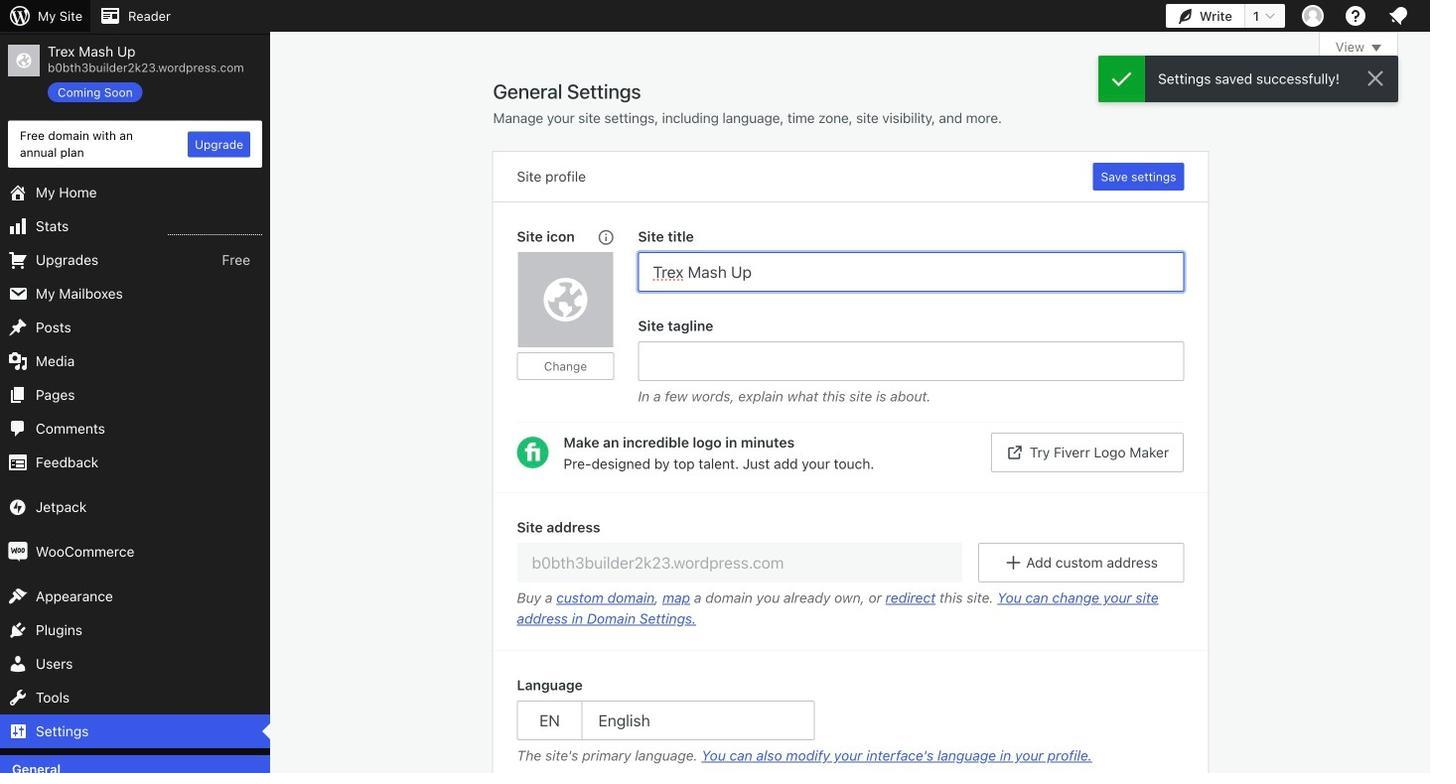 Task type: locate. For each thing, give the bounding box(es) containing it.
img image
[[8, 498, 28, 518], [8, 542, 28, 562]]

None text field
[[638, 252, 1185, 292]]

0 vertical spatial img image
[[8, 498, 28, 518]]

notice status
[[1099, 56, 1399, 102]]

help image
[[1344, 4, 1368, 28]]

more information image
[[597, 228, 614, 246]]

1 vertical spatial img image
[[8, 542, 28, 562]]

1 img image from the top
[[8, 498, 28, 518]]

highest hourly views 0 image
[[168, 223, 262, 236]]

group
[[517, 226, 638, 412], [638, 226, 1185, 292], [638, 316, 1185, 412], [493, 493, 1208, 652], [517, 676, 1185, 772]]

my profile image
[[1302, 5, 1324, 27]]

main content
[[493, 32, 1399, 774]]

manage your notifications image
[[1387, 4, 1411, 28]]

None text field
[[638, 342, 1185, 381], [517, 543, 963, 583], [638, 342, 1185, 381], [517, 543, 963, 583]]



Task type: describe. For each thing, give the bounding box(es) containing it.
fiverr small logo image
[[517, 437, 549, 469]]

closed image
[[1372, 45, 1382, 52]]

2 img image from the top
[[8, 542, 28, 562]]

dismiss image
[[1364, 67, 1388, 90]]



Task type: vqa. For each thing, say whether or not it's contained in the screenshot.
comments link
no



